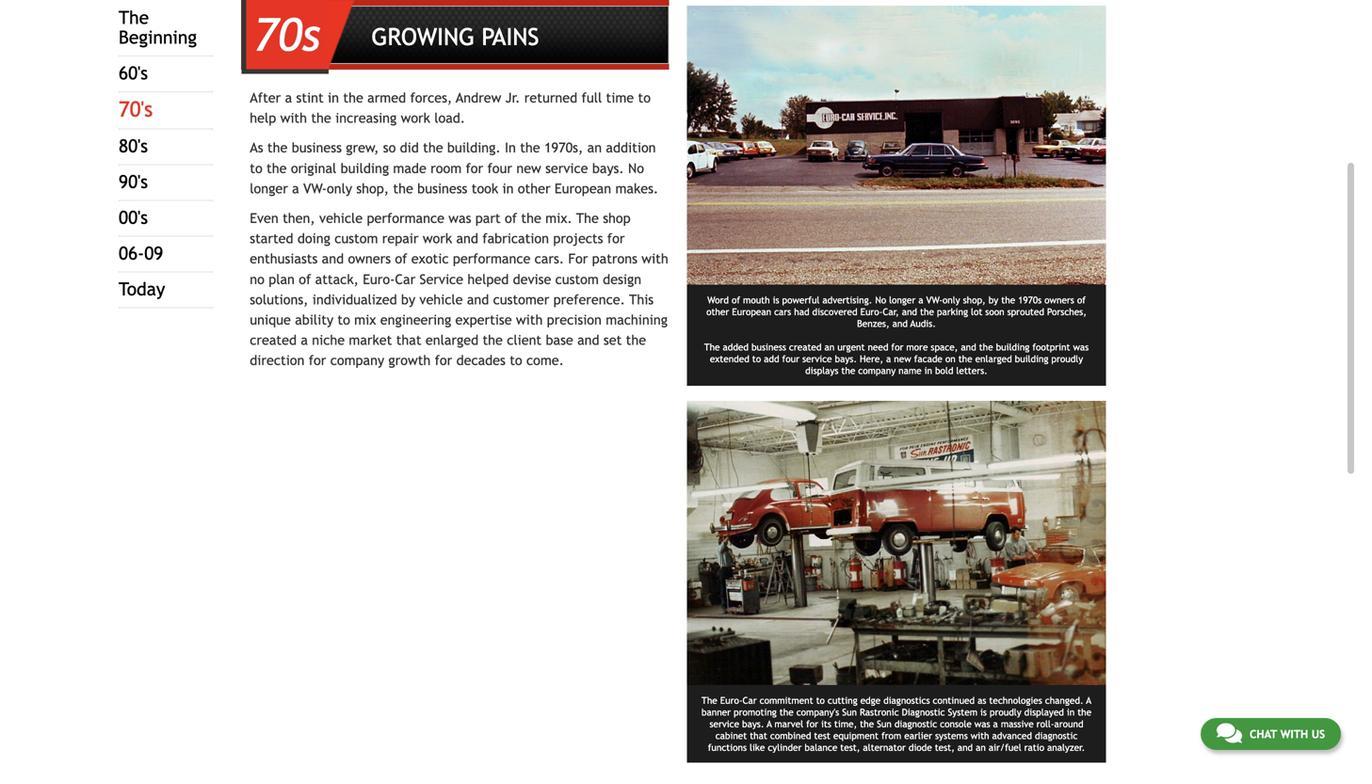 Task type: locate. For each thing, give the bounding box(es) containing it.
building down "grew,"
[[341, 160, 389, 176]]

0 vertical spatial other
[[518, 181, 551, 196]]

owners down repair
[[348, 251, 391, 267]]

was inside even then, vehicle performance was part of the mix. the shop started doing custom        repair work and fabrication projects for enthusiasts and owners of exotic performance        cars. for patrons with no plan of attack, euro-car service helped devise custom design solutions, individualized by vehicle and customer preference. this unique ability to        mix engineering expertise with precision machining created a niche market that        enlarged the client base and set the direction for company growth for decades to come.
[[449, 210, 471, 226]]

to up company's
[[816, 696, 825, 706]]

0 horizontal spatial that
[[396, 333, 422, 348]]

0 vertical spatial that
[[396, 333, 422, 348]]

the inside the added business created an urgent need for more space, and the building footprint was extended to add four service bays. here, a new facade on the enlarged building proudly displays the company name in bold letters.
[[704, 342, 720, 353]]

created down the unique
[[250, 333, 297, 348]]

owners up porsches,
[[1045, 295, 1074, 306]]

test
[[814, 731, 831, 742]]

owners inside even then, vehicle performance was part of the mix. the shop started doing custom        repair work and fabrication projects for enthusiasts and owners of exotic performance        cars. for patrons with no plan of attack, euro-car service helped devise custom design solutions, individualized by vehicle and customer preference. this unique ability to        mix engineering expertise with precision machining created a niche market that        enlarged the client base and set the direction for company growth for decades to come.
[[348, 251, 391, 267]]

solutions,
[[250, 292, 308, 307]]

client
[[507, 333, 542, 348]]

stint
[[296, 90, 324, 105]]

and down car, on the right top of the page
[[892, 318, 908, 329]]

2 vertical spatial was
[[975, 719, 990, 730]]

from
[[881, 731, 902, 742]]

building down sprouted
[[996, 342, 1030, 353]]

1 vertical spatial vehicle
[[419, 292, 463, 307]]

the added business created an urgent need for more space, and the building footprint was extended to add four service bays. here, a new facade on the enlarged building proudly displays the company name in bold letters.
[[704, 342, 1089, 376]]

an inside as the business grew, so did the building. in the 1970s, an addition to the original        building made room for four new service bays. no longer a vw-only shop, the business        took in other european makes.
[[587, 140, 602, 156]]

0 horizontal spatial bays.
[[592, 160, 624, 176]]

shop, down "grew,"
[[356, 181, 389, 196]]

to down as
[[250, 160, 262, 176]]

for inside as the business grew, so did the building. in the 1970s, an addition to the original        building made room for four new service bays. no longer a vw-only shop, the business        took in other european makes.
[[466, 160, 483, 176]]

for
[[466, 160, 483, 176], [607, 231, 625, 246], [891, 342, 904, 353], [309, 353, 326, 368], [435, 353, 452, 368], [806, 719, 818, 730]]

and
[[456, 231, 478, 246], [322, 251, 344, 267], [467, 292, 489, 307], [902, 307, 917, 318], [892, 318, 908, 329], [577, 333, 600, 348], [961, 342, 976, 353], [958, 743, 973, 753]]

company down the market
[[330, 353, 384, 368]]

powerful
[[782, 295, 820, 306]]

car up promoting
[[743, 696, 757, 706]]

custom down for at the left of page
[[555, 271, 599, 287]]

0 vertical spatial proudly
[[1051, 354, 1083, 365]]

custom right "doing"
[[335, 231, 378, 246]]

1 vertical spatial business
[[417, 181, 468, 196]]

euro-
[[363, 271, 395, 287], [860, 307, 883, 318], [720, 696, 743, 706]]

1 vertical spatial enlarged
[[975, 354, 1012, 365]]

euro- inside even then, vehicle performance was part of the mix. the shop started doing custom        repair work and fabrication projects for enthusiasts and owners of exotic performance        cars. for patrons with no plan of attack, euro-car service helped devise custom design solutions, individualized by vehicle and customer preference. this unique ability to        mix engineering expertise with precision machining created a niche market that        enlarged the client base and set the direction for company growth for decades to come.
[[363, 271, 395, 287]]

an inside the added business created an urgent need for more space, and the building footprint was extended to add four service bays. here, a new facade on the enlarged building proudly displays the company name in bold letters.
[[825, 342, 835, 353]]

diagnostic up the earlier at the bottom right
[[895, 719, 937, 730]]

80's link
[[119, 136, 148, 157]]

here,
[[860, 354, 883, 365]]

0 horizontal spatial business
[[292, 140, 342, 156]]

four
[[487, 160, 512, 176], [782, 354, 800, 365]]

euro- up the "benzes,"
[[860, 307, 883, 318]]

in
[[328, 90, 339, 105], [502, 181, 514, 196], [925, 366, 932, 376], [1067, 707, 1075, 718]]

0 vertical spatial euro-
[[363, 271, 395, 287]]

for inside the added business created an urgent need for more space, and the building footprint was extended to add four service bays. here, a new facade on the enlarged building proudly displays the company name in bold letters.
[[891, 342, 904, 353]]

vehicle down service
[[419, 292, 463, 307]]

1 vertical spatial proudly
[[990, 707, 1022, 718]]

1 horizontal spatial is
[[980, 707, 987, 718]]

2 vertical spatial euro-
[[720, 696, 743, 706]]

1 horizontal spatial service
[[710, 719, 739, 730]]

no inside as the business grew, so did the building. in the 1970s, an addition to the original        building made room for four new service bays. no longer a vw-only shop, the business        took in other european makes.
[[628, 160, 644, 176]]

european inside as the business grew, so did the building. in the 1970s, an addition to the original        building made room for four new service bays. no longer a vw-only shop, the business        took in other european makes.
[[555, 181, 611, 196]]

no
[[250, 271, 265, 287]]

service
[[545, 160, 588, 176], [802, 354, 832, 365], [710, 719, 739, 730]]

2 vertical spatial business
[[752, 342, 786, 353]]

no
[[628, 160, 644, 176], [875, 295, 886, 306]]

decades
[[456, 353, 506, 368]]

only up 'parking'
[[943, 295, 960, 306]]

original
[[291, 160, 336, 176]]

and up letters.
[[961, 342, 976, 353]]

enlarged up decades
[[426, 333, 479, 348]]

that up like
[[750, 731, 767, 742]]

0 horizontal spatial vw-
[[303, 181, 327, 196]]

with left us
[[1280, 728, 1308, 741]]

vw- inside word of mouth is powerful advertising. no longer a vw-only shop, by the 1970s owners of other european cars had discovered euro-car, and the parking lot soon sprouted porsches, benzes, and audis.
[[926, 295, 943, 306]]

service inside the added business created an urgent need for more space, and the building footprint was extended to add four service bays. here, a new facade on the enlarged building proudly displays the company name in bold letters.
[[802, 354, 832, 365]]

the inside the beginning
[[119, 7, 149, 28]]

a inside word of mouth is powerful advertising. no longer a vw-only shop, by the 1970s owners of other european cars had discovered euro-car, and the parking lot soon sprouted porsches, benzes, and audis.
[[918, 295, 923, 306]]

0 horizontal spatial four
[[487, 160, 512, 176]]

company inside even then, vehicle performance was part of the mix. the shop started doing custom        repair work and fabrication projects for enthusiasts and owners of exotic performance        cars. for patrons with no plan of attack, euro-car service helped devise custom design solutions, individualized by vehicle and customer preference. this unique ability to        mix engineering expertise with precision machining created a niche market that        enlarged the client base and set the direction for company growth for decades to come.
[[330, 353, 384, 368]]

the euro-car commitment to cutting edge diagnostics continued as technologies changed. a banner promoting the company's sun rastronic diagnostic system is proudly displayed in the service bays. a marvel for its time, the sun diagnostic console was a massive roll-around cabinet that combined test equipment from earlier systems with advanced diagnostic functions like cylinder balance test, alternator diode test, and an air/fuel ratio analyzer.
[[702, 696, 1092, 753]]

precision
[[547, 312, 602, 328]]

with inside the euro-car commitment to cutting edge diagnostics continued as technologies changed. a banner promoting the company's sun rastronic diagnostic system is proudly displayed in the service bays. a marvel for its time, the sun diagnostic console was a massive roll-around cabinet that combined test equipment from earlier systems with advanced diagnostic functions like cylinder balance test, alternator diode test, and an air/fuel ratio analyzer.
[[971, 731, 989, 742]]

on
[[945, 354, 956, 365]]

direction
[[250, 353, 305, 368]]

1 horizontal spatial other
[[706, 307, 729, 318]]

0 horizontal spatial only
[[327, 181, 352, 196]]

80's
[[119, 136, 148, 157]]

cutting
[[828, 696, 858, 706]]

performance up helped
[[453, 251, 531, 267]]

for right need
[[891, 342, 904, 353]]

0 vertical spatial european
[[555, 181, 611, 196]]

business up add
[[752, 342, 786, 353]]

created up "displays"
[[789, 342, 822, 353]]

even
[[250, 210, 279, 226]]

and inside the euro-car commitment to cutting edge diagnostics continued as technologies changed. a banner promoting the company's sun rastronic diagnostic system is proudly displayed in the service bays. a marvel for its time, the sun diagnostic console was a massive roll-around cabinet that combined test equipment from earlier systems with advanced diagnostic functions like cylinder balance test, alternator diode test, and an air/fuel ratio analyzer.
[[958, 743, 973, 753]]

took
[[472, 181, 498, 196]]

2 vertical spatial service
[[710, 719, 739, 730]]

service
[[420, 271, 463, 287]]

set
[[604, 333, 622, 348]]

fabrication
[[482, 231, 549, 246]]

displays
[[805, 366, 839, 376]]

the up banner
[[702, 696, 717, 706]]

0 vertical spatial owners
[[348, 251, 391, 267]]

the inside the euro-car commitment to cutting edge diagnostics continued as technologies changed. a banner promoting the company's sun rastronic diagnostic system is proudly displayed in the service bays. a marvel for its time, the sun diagnostic console was a massive roll-around cabinet that combined test equipment from earlier systems with advanced diagnostic functions like cylinder balance test, alternator diode test, and an air/fuel ratio analyzer.
[[702, 696, 717, 706]]

00's link
[[119, 207, 148, 229]]

diode
[[909, 743, 932, 753]]

2 horizontal spatial euro-
[[860, 307, 883, 318]]

footprint
[[1033, 342, 1070, 353]]

only down original
[[327, 181, 352, 196]]

1 horizontal spatial proudly
[[1051, 354, 1083, 365]]

0 horizontal spatial an
[[587, 140, 602, 156]]

devise
[[513, 271, 551, 287]]

longer
[[250, 181, 288, 196], [889, 295, 916, 306]]

0 vertical spatial car
[[395, 271, 416, 287]]

0 vertical spatial enlarged
[[426, 333, 479, 348]]

0 horizontal spatial custom
[[335, 231, 378, 246]]

1 vertical spatial a
[[767, 719, 772, 730]]

more
[[906, 342, 928, 353]]

0 vertical spatial longer
[[250, 181, 288, 196]]

0 horizontal spatial new
[[516, 160, 541, 176]]

name
[[899, 366, 922, 376]]

company inside the added business created an urgent need for more space, and the building footprint was extended to add four service bays. here, a new facade on the enlarged building proudly displays the company name in bold letters.
[[858, 366, 896, 376]]

with down stint
[[280, 110, 307, 126]]

the for the beginning
[[119, 7, 149, 28]]

is down as
[[980, 707, 987, 718]]

european down mouth
[[732, 307, 771, 318]]

0 vertical spatial was
[[449, 210, 471, 226]]

systems
[[935, 731, 968, 742]]

0 vertical spatial four
[[487, 160, 512, 176]]

massive
[[1001, 719, 1034, 730]]

a up advanced
[[993, 719, 998, 730]]

1 vertical spatial diagnostic
[[1035, 731, 1078, 742]]

was inside the euro-car commitment to cutting edge diagnostics continued as technologies changed. a banner promoting the company's sun rastronic diagnostic system is proudly displayed in the service bays. a marvel for its time, the sun diagnostic console was a massive roll-around cabinet that combined test equipment from earlier systems with advanced diagnostic functions like cylinder balance test, alternator diode test, and an air/fuel ratio analyzer.
[[975, 719, 990, 730]]

1 horizontal spatial no
[[875, 295, 886, 306]]

2 horizontal spatial bays.
[[835, 354, 857, 365]]

0 horizontal spatial enlarged
[[426, 333, 479, 348]]

no inside word of mouth is powerful advertising. no longer a vw-only shop, by the 1970s owners of other european cars had discovered euro-car, and the parking lot soon sprouted porsches, benzes, and audis.
[[875, 295, 886, 306]]

0 vertical spatial building
[[341, 160, 389, 176]]

1 vertical spatial custom
[[555, 271, 599, 287]]

0 horizontal spatial car
[[395, 271, 416, 287]]

2 horizontal spatial was
[[1073, 342, 1089, 353]]

proudly inside the added business created an urgent need for more space, and the building footprint was extended to add four service bays. here, a new facade on the enlarged building proudly displays the company name in bold letters.
[[1051, 354, 1083, 365]]

service up "displays"
[[802, 354, 832, 365]]

no up 'makes.' at the top
[[628, 160, 644, 176]]

a down need
[[886, 354, 891, 365]]

0 vertical spatial no
[[628, 160, 644, 176]]

1 horizontal spatial custom
[[555, 271, 599, 287]]

longer inside word of mouth is powerful advertising. no longer a vw-only shop, by the 1970s owners of other european cars had discovered euro-car, and the parking lot soon sprouted porsches, benzes, and audis.
[[889, 295, 916, 306]]

1 vertical spatial new
[[894, 354, 911, 365]]

1 horizontal spatial business
[[417, 181, 468, 196]]

to inside the added business created an urgent need for more space, and the building footprint was extended to add four service bays. here, a new facade on the enlarged building proudly displays the company name in bold letters.
[[752, 354, 761, 365]]

shop
[[603, 210, 631, 226]]

euro- up individualized
[[363, 271, 395, 287]]

sun
[[842, 707, 857, 718], [877, 719, 892, 730]]

1 vertical spatial service
[[802, 354, 832, 365]]

for down company's
[[806, 719, 818, 730]]

shop, inside as the business grew, so did the building. in the 1970s, an addition to the original        building made room for four new service bays. no longer a vw-only shop, the business        took in other european makes.
[[356, 181, 389, 196]]

0 vertical spatial shop,
[[356, 181, 389, 196]]

sprouted
[[1007, 307, 1044, 318]]

1 horizontal spatial enlarged
[[975, 354, 1012, 365]]

was right footprint
[[1073, 342, 1089, 353]]

1 horizontal spatial test,
[[935, 743, 955, 753]]

a right the changed.
[[1086, 696, 1092, 706]]

0 horizontal spatial proudly
[[990, 707, 1022, 718]]

1 vertical spatial sun
[[877, 719, 892, 730]]

vehicle up "doing"
[[319, 210, 363, 226]]

european up mix.
[[555, 181, 611, 196]]

sun up time,
[[842, 707, 857, 718]]

andrew
[[456, 90, 501, 105]]

in inside as the business grew, so did the building. in the 1970s, an addition to the original        building made room for four new service bays. no longer a vw-only shop, the business        took in other european makes.
[[502, 181, 514, 196]]

euro- up banner
[[720, 696, 743, 706]]

0 horizontal spatial no
[[628, 160, 644, 176]]

0 vertical spatial bays.
[[592, 160, 624, 176]]

0 vertical spatial an
[[587, 140, 602, 156]]

in up around
[[1067, 707, 1075, 718]]

as
[[978, 696, 986, 706]]

1 vertical spatial an
[[825, 342, 835, 353]]

the up projects
[[576, 210, 599, 226]]

grew,
[[346, 140, 379, 156]]

1 vertical spatial bays.
[[835, 354, 857, 365]]

business down room on the top left of the page
[[417, 181, 468, 196]]

and left set
[[577, 333, 600, 348]]

2 horizontal spatial business
[[752, 342, 786, 353]]

enlarged up letters.
[[975, 354, 1012, 365]]

is
[[773, 295, 779, 306], [980, 707, 987, 718]]

0 horizontal spatial created
[[250, 333, 297, 348]]

1 horizontal spatial owners
[[1045, 295, 1074, 306]]

in right the took
[[502, 181, 514, 196]]

and down systems
[[958, 743, 973, 753]]

of up porsches,
[[1077, 295, 1086, 306]]

the
[[343, 90, 363, 105], [311, 110, 331, 126], [267, 140, 288, 156], [423, 140, 443, 156], [520, 140, 540, 156], [267, 160, 287, 176], [393, 181, 413, 196], [521, 210, 541, 226], [1001, 295, 1015, 306], [920, 307, 934, 318], [483, 333, 503, 348], [626, 333, 646, 348], [979, 342, 993, 353], [958, 354, 973, 365], [841, 366, 855, 376], [780, 707, 794, 718], [1078, 707, 1092, 718], [860, 719, 874, 730]]

car
[[395, 271, 416, 287], [743, 696, 757, 706]]

0 horizontal spatial by
[[401, 292, 415, 307]]

test, down systems
[[935, 743, 955, 753]]

60's link
[[119, 63, 148, 84]]

is inside the euro-car commitment to cutting edge diagnostics continued as technologies changed. a banner promoting the company's sun rastronic diagnostic system is proudly displayed in the service bays. a marvel for its time, the sun diagnostic console was a massive roll-around cabinet that combined test equipment from earlier systems with advanced diagnostic functions like cylinder balance test, alternator diode test, and an air/fuel ratio analyzer.
[[980, 707, 987, 718]]

was inside the added business created an urgent need for more space, and the building footprint was extended to add four service bays. here, a new facade on the enlarged building proudly displays the company name in bold letters.
[[1073, 342, 1089, 353]]

bays. down promoting
[[742, 719, 764, 730]]

repair
[[382, 231, 419, 246]]

to
[[638, 90, 651, 105], [250, 160, 262, 176], [338, 312, 350, 328], [510, 353, 522, 368], [752, 354, 761, 365], [816, 696, 825, 706]]

1 vertical spatial european
[[732, 307, 771, 318]]

longer up "even"
[[250, 181, 288, 196]]

a left stint
[[285, 90, 292, 105]]

facade
[[914, 354, 943, 365]]

european
[[555, 181, 611, 196], [732, 307, 771, 318]]

helped
[[467, 271, 509, 287]]

an left air/fuel
[[976, 743, 986, 753]]

four right add
[[782, 354, 800, 365]]

plan
[[269, 271, 295, 287]]

service down 1970s,
[[545, 160, 588, 176]]

with up client
[[516, 312, 543, 328]]

proudly down technologies
[[990, 707, 1022, 718]]

1 horizontal spatial sun
[[877, 719, 892, 730]]

2 vertical spatial bays.
[[742, 719, 764, 730]]

in down facade
[[925, 366, 932, 376]]

the up 60's
[[119, 7, 149, 28]]

0 horizontal spatial other
[[518, 181, 551, 196]]

0 horizontal spatial sun
[[842, 707, 857, 718]]

cabinet
[[715, 731, 747, 742]]

0 vertical spatial only
[[327, 181, 352, 196]]

1 vertical spatial euro-
[[860, 307, 883, 318]]

for down shop
[[607, 231, 625, 246]]

after
[[250, 90, 281, 105]]

0 horizontal spatial is
[[773, 295, 779, 306]]

benzes,
[[857, 318, 890, 329]]

1 vertical spatial only
[[943, 295, 960, 306]]

bays. down "urgent"
[[835, 354, 857, 365]]

business up original
[[292, 140, 342, 156]]

service inside as the business grew, so did the building. in the 1970s, an addition to the original        building made room for four new service bays. no longer a vw-only shop, the business        took in other european makes.
[[545, 160, 588, 176]]

and inside the added business created an urgent need for more space, and the building footprint was extended to add four service bays. here, a new facade on the enlarged building proudly displays the company name in bold letters.
[[961, 342, 976, 353]]

1 horizontal spatial car
[[743, 696, 757, 706]]

to inside as the business grew, so did the building. in the 1970s, an addition to the original        building made room for four new service bays. no longer a vw-only shop, the business        took in other european makes.
[[250, 160, 262, 176]]

a inside even then, vehicle performance was part of the mix. the shop started doing custom        repair work and fabrication projects for enthusiasts and owners of exotic performance        cars. for patrons with no plan of attack, euro-car service helped devise custom design solutions, individualized by vehicle and customer preference. this unique ability to        mix engineering expertise with precision machining created a niche market that        enlarged the client base and set the direction for company growth for decades to come.
[[301, 333, 308, 348]]

full
[[582, 90, 602, 105]]

other inside word of mouth is powerful advertising. no longer a vw-only shop, by the 1970s owners of other european cars had discovered euro-car, and the parking lot soon sprouted porsches, benzes, and audis.
[[706, 307, 729, 318]]

patrons
[[592, 251, 638, 267]]

is up cars
[[773, 295, 779, 306]]

vw- down original
[[303, 181, 327, 196]]

is inside word of mouth is powerful advertising. no longer a vw-only shop, by the 1970s owners of other european cars had discovered euro-car, and the parking lot soon sprouted porsches, benzes, and audis.
[[773, 295, 779, 306]]

1 horizontal spatial by
[[989, 295, 999, 306]]

0 vertical spatial new
[[516, 160, 541, 176]]

even then, vehicle performance was part of the mix. the shop started doing custom        repair work and fabrication projects for enthusiasts and owners of exotic performance        cars. for patrons with no plan of attack, euro-car service helped devise custom design solutions, individualized by vehicle and customer preference. this unique ability to        mix engineering expertise with precision machining created a niche market that        enlarged the client base and set the direction for company growth for decades to come.
[[250, 210, 668, 368]]

soon
[[985, 307, 1004, 318]]

diagnostic
[[895, 719, 937, 730], [1035, 731, 1078, 742]]

bays. down the addition
[[592, 160, 624, 176]]

by up soon
[[989, 295, 999, 306]]

1 horizontal spatial european
[[732, 307, 771, 318]]

four inside the added business created an urgent need for more space, and the building footprint was extended to add four service bays. here, a new facade on the enlarged building proudly displays the company name in bold letters.
[[782, 354, 800, 365]]

work up exotic
[[423, 231, 452, 246]]

of right plan
[[299, 271, 311, 287]]

company down here,
[[858, 366, 896, 376]]

other up mix.
[[518, 181, 551, 196]]

proudly
[[1051, 354, 1083, 365], [990, 707, 1022, 718]]

1 horizontal spatial euro-
[[720, 696, 743, 706]]

vehicle
[[319, 210, 363, 226], [419, 292, 463, 307]]

earlier
[[904, 731, 932, 742]]

1 horizontal spatial a
[[1086, 696, 1092, 706]]

0 horizontal spatial longer
[[250, 181, 288, 196]]

1 horizontal spatial that
[[750, 731, 767, 742]]

bays.
[[592, 160, 624, 176], [835, 354, 857, 365], [742, 719, 764, 730]]

to down client
[[510, 353, 522, 368]]

service up cabinet
[[710, 719, 739, 730]]

promoting
[[734, 707, 777, 718]]

1 vertical spatial car
[[743, 696, 757, 706]]

was left part
[[449, 210, 471, 226]]

1 horizontal spatial bays.
[[742, 719, 764, 730]]

by inside even then, vehicle performance was part of the mix. the shop started doing custom        repair work and fabrication projects for enthusiasts and owners of exotic performance        cars. for patrons with no plan of attack, euro-car service helped devise custom design solutions, individualized by vehicle and customer preference. this unique ability to        mix engineering expertise with precision machining created a niche market that        enlarged the client base and set the direction for company growth for decades to come.
[[401, 292, 415, 307]]

0 horizontal spatial euro-
[[363, 271, 395, 287]]

of
[[505, 210, 517, 226], [395, 251, 407, 267], [299, 271, 311, 287], [732, 295, 740, 306], [1077, 295, 1086, 306]]

an left "urgent"
[[825, 342, 835, 353]]

and down part
[[456, 231, 478, 246]]

0 horizontal spatial shop,
[[356, 181, 389, 196]]

advertising.
[[823, 295, 872, 306]]

to right time at top left
[[638, 90, 651, 105]]

1 horizontal spatial new
[[894, 354, 911, 365]]

with inside after a stint in the armed forces, andrew jr. returned full time to help with the        increasing work load.
[[280, 110, 307, 126]]

word
[[707, 295, 729, 306]]

0 vertical spatial is
[[773, 295, 779, 306]]

equipment
[[833, 731, 879, 742]]

was down system
[[975, 719, 990, 730]]

no up car, on the right top of the page
[[875, 295, 886, 306]]

1 vertical spatial owners
[[1045, 295, 1074, 306]]

vw-
[[303, 181, 327, 196], [926, 295, 943, 306]]

performance
[[367, 210, 445, 226], [453, 251, 531, 267]]

1 vertical spatial shop,
[[963, 295, 986, 306]]

business inside the added business created an urgent need for more space, and the building footprint was extended to add four service bays. here, a new facade on the enlarged building proudly displays the company name in bold letters.
[[752, 342, 786, 353]]

0 vertical spatial work
[[401, 110, 430, 126]]

building down footprint
[[1015, 354, 1049, 365]]

new inside the added business created an urgent need for more space, and the building footprint was extended to add four service bays. here, a new facade on the enlarged building proudly displays the company name in bold letters.
[[894, 354, 911, 365]]

ability
[[295, 312, 333, 328]]

sun down rastronic
[[877, 719, 892, 730]]

1 horizontal spatial an
[[825, 342, 835, 353]]

a up audis.
[[918, 295, 923, 306]]

enlarged inside the added business created an urgent need for more space, and the building footprint was extended to add four service bays. here, a new facade on the enlarged building proudly displays the company name in bold letters.
[[975, 354, 1012, 365]]

0 vertical spatial diagnostic
[[895, 719, 937, 730]]

an right 1970s,
[[587, 140, 602, 156]]

test, down equipment
[[840, 743, 860, 753]]

exotic
[[411, 251, 449, 267]]

the up extended
[[704, 342, 720, 353]]

1 horizontal spatial longer
[[889, 295, 916, 306]]

0 vertical spatial vehicle
[[319, 210, 363, 226]]

armed
[[367, 90, 406, 105]]

a down ability
[[301, 333, 308, 348]]

was
[[449, 210, 471, 226], [1073, 342, 1089, 353], [975, 719, 990, 730]]

longer up car, on the right top of the page
[[889, 295, 916, 306]]

four down "in"
[[487, 160, 512, 176]]

1 vertical spatial four
[[782, 354, 800, 365]]

0 horizontal spatial owners
[[348, 251, 391, 267]]

this
[[629, 292, 654, 307]]

1 horizontal spatial vehicle
[[419, 292, 463, 307]]

that up growth
[[396, 333, 422, 348]]

performance up repair
[[367, 210, 445, 226]]



Task type: describe. For each thing, give the bounding box(es) containing it.
1 test, from the left
[[840, 743, 860, 753]]

in inside the euro-car commitment to cutting edge diagnostics continued as technologies changed. a banner promoting the company's sun rastronic diagnostic system is proudly displayed in the service bays. a marvel for its time, the sun diagnostic console was a massive roll-around cabinet that combined test equipment from earlier systems with advanced diagnostic functions like cylinder balance test, alternator diode test, and an air/fuel ratio analyzer.
[[1067, 707, 1075, 718]]

today
[[119, 279, 165, 300]]

0 horizontal spatial diagnostic
[[895, 719, 937, 730]]

enthusiasts
[[250, 251, 318, 267]]

2 test, from the left
[[935, 743, 955, 753]]

in
[[505, 140, 516, 156]]

banner
[[702, 707, 731, 718]]

bold
[[935, 366, 954, 376]]

to inside the euro-car commitment to cutting edge diagnostics continued as technologies changed. a banner promoting the company's sun rastronic diagnostic system is proudly displayed in the service bays. a marvel for its time, the sun diagnostic console was a massive roll-around cabinet that combined test equipment from earlier systems with advanced diagnostic functions like cylinder balance test, alternator diode test, and an air/fuel ratio analyzer.
[[816, 696, 825, 706]]

0 vertical spatial custom
[[335, 231, 378, 246]]

a inside after a stint in the armed forces, andrew jr. returned full time to help with the        increasing work load.
[[285, 90, 292, 105]]

porsches,
[[1047, 307, 1087, 318]]

analyzer.
[[1047, 743, 1085, 753]]

bays. inside the euro-car commitment to cutting edge diagnostics continued as technologies changed. a banner promoting the company's sun rastronic diagnostic system is proudly displayed in the service bays. a marvel for its time, the sun diagnostic console was a massive roll-around cabinet that combined test equipment from earlier systems with advanced diagnostic functions like cylinder balance test, alternator diode test, and an air/fuel ratio analyzer.
[[742, 719, 764, 730]]

bays. inside as the business grew, so did the building. in the 1970s, an addition to the original        building made room for four new service bays. no longer a vw-only shop, the business        took in other european makes.
[[592, 160, 624, 176]]

for
[[568, 251, 588, 267]]

unique
[[250, 312, 291, 328]]

air/fuel
[[989, 743, 1022, 753]]

to left mix at top left
[[338, 312, 350, 328]]

06-
[[119, 243, 144, 264]]

forces,
[[410, 90, 452, 105]]

individualized
[[312, 292, 397, 307]]

addition
[[606, 140, 656, 156]]

09
[[144, 243, 163, 264]]

space,
[[931, 342, 958, 353]]

makes.
[[615, 181, 659, 196]]

0 vertical spatial a
[[1086, 696, 1092, 706]]

70's link
[[119, 97, 153, 122]]

roll-
[[1037, 719, 1054, 730]]

new inside as the business grew, so did the building. in the 1970s, an addition to the original        building made room for four new service bays. no longer a vw-only shop, the business        took in other european makes.
[[516, 160, 541, 176]]

an inside the euro-car commitment to cutting edge diagnostics continued as technologies changed. a banner promoting the company's sun rastronic diagnostic system is proudly displayed in the service bays. a marvel for its time, the sun diagnostic console was a massive roll-around cabinet that combined test equipment from earlier systems with advanced diagnostic functions like cylinder balance test, alternator diode test, and an air/fuel ratio analyzer.
[[976, 743, 986, 753]]

work inside after a stint in the armed forces, andrew jr. returned full time to help with the        increasing work load.
[[401, 110, 430, 126]]

06-09 link
[[119, 243, 163, 264]]

0 horizontal spatial a
[[767, 719, 772, 730]]

displayed
[[1024, 707, 1064, 718]]

car,
[[883, 307, 899, 318]]

for right growth
[[435, 353, 452, 368]]

work inside even then, vehicle performance was part of the mix. the shop started doing custom        repair work and fabrication projects for enthusiasts and owners of exotic performance        cars. for patrons with no plan of attack, euro-car service helped devise custom design solutions, individualized by vehicle and customer preference. this unique ability to        mix engineering expertise with precision machining created a niche market that        enlarged the client base and set the direction for company growth for decades to come.
[[423, 231, 452, 246]]

of down repair
[[395, 251, 407, 267]]

1 vertical spatial building
[[996, 342, 1030, 353]]

beginning
[[119, 27, 197, 48]]

and up audis.
[[902, 307, 917, 318]]

the for the added business created an urgent need for more space, and the building footprint was extended to add four service bays. here, a new facade on the enlarged building proudly displays the company name in bold letters.
[[704, 342, 720, 353]]

increasing
[[335, 110, 397, 126]]

as
[[250, 140, 263, 156]]

enlarged inside even then, vehicle performance was part of the mix. the shop started doing custom        repair work and fabrication projects for enthusiasts and owners of exotic performance        cars. for patrons with no plan of attack, euro-car service helped devise custom design solutions, individualized by vehicle and customer preference. this unique ability to        mix engineering expertise with precision machining created a niche market that        enlarged the client base and set the direction for company growth for decades to come.
[[426, 333, 479, 348]]

part
[[475, 210, 501, 226]]

2 vertical spatial building
[[1015, 354, 1049, 365]]

a inside the added business created an urgent need for more space, and the building footprint was extended to add four service bays. here, a new facade on the enlarged building proudly displays the company name in bold letters.
[[886, 354, 891, 365]]

a inside the euro-car commitment to cutting edge diagnostics continued as technologies changed. a banner promoting the company's sun rastronic diagnostic system is proudly displayed in the service bays. a marvel for its time, the sun diagnostic console was a massive roll-around cabinet that combined test equipment from earlier systems with advanced diagnostic functions like cylinder balance test, alternator diode test, and an air/fuel ratio analyzer.
[[993, 719, 998, 730]]

for down niche
[[309, 353, 326, 368]]

then,
[[283, 210, 315, 226]]

around
[[1054, 719, 1084, 730]]

edge
[[860, 696, 881, 706]]

business for as
[[292, 140, 342, 156]]

mix
[[354, 312, 376, 328]]

mouth
[[743, 295, 770, 306]]

for inside the euro-car commitment to cutting edge diagnostics continued as technologies changed. a banner promoting the company's sun rastronic diagnostic system is proudly displayed in the service bays. a marvel for its time, the sun diagnostic console was a massive roll-around cabinet that combined test equipment from earlier systems with advanced diagnostic functions like cylinder balance test, alternator diode test, and an air/fuel ratio analyzer.
[[806, 719, 818, 730]]

70s
[[255, 8, 320, 61]]

euro- inside word of mouth is powerful advertising. no longer a vw-only shop, by the 1970s owners of other european cars had discovered euro-car, and the parking lot soon sprouted porsches, benzes, and audis.
[[860, 307, 883, 318]]

room
[[431, 160, 462, 176]]

1 horizontal spatial diagnostic
[[1035, 731, 1078, 742]]

its
[[821, 719, 832, 730]]

that inside the euro-car commitment to cutting edge diagnostics continued as technologies changed. a banner promoting the company's sun rastronic diagnostic system is proudly displayed in the service bays. a marvel for its time, the sun diagnostic console was a massive roll-around cabinet that combined test equipment from earlier systems with advanced diagnostic functions like cylinder balance test, alternator diode test, and an air/fuel ratio analyzer.
[[750, 731, 767, 742]]

car inside even then, vehicle performance was part of the mix. the shop started doing custom        repair work and fabrication projects for enthusiasts and owners of exotic performance        cars. for patrons with no plan of attack, euro-car service helped devise custom design solutions, individualized by vehicle and customer preference. this unique ability to        mix engineering expertise with precision machining created a niche market that        enlarged the client base and set the direction for company growth for decades to come.
[[395, 271, 416, 287]]

business for the
[[752, 342, 786, 353]]

that inside even then, vehicle performance was part of the mix. the shop started doing custom        repair work and fabrication projects for enthusiasts and owners of exotic performance        cars. for patrons with no plan of attack, euro-car service helped devise custom design solutions, individualized by vehicle and customer preference. this unique ability to        mix engineering expertise with precision machining created a niche market that        enlarged the client base and set the direction for company growth for decades to come.
[[396, 333, 422, 348]]

in inside after a stint in the armed forces, andrew jr. returned full time to help with the        increasing work load.
[[328, 90, 339, 105]]

pains
[[482, 23, 539, 50]]

lot
[[971, 307, 983, 318]]

discovered
[[812, 307, 858, 318]]

other inside as the business grew, so did the building. in the 1970s, an addition to the original        building made room for four new service bays. no longer a vw-only shop, the business        took in other european makes.
[[518, 181, 551, 196]]

added
[[723, 342, 749, 353]]

euro- inside the euro-car commitment to cutting edge diagnostics continued as technologies changed. a banner promoting the company's sun rastronic diagnostic system is proudly displayed in the service bays. a marvel for its time, the sun diagnostic console was a massive roll-around cabinet that combined test equipment from earlier systems with advanced diagnostic functions like cylinder balance test, alternator diode test, and an air/fuel ratio analyzer.
[[720, 696, 743, 706]]

preference.
[[553, 292, 625, 307]]

owners inside word of mouth is powerful advertising. no longer a vw-only shop, by the 1970s owners of other european cars had discovered euro-car, and the parking lot soon sprouted porsches, benzes, and audis.
[[1045, 295, 1074, 306]]

as the business grew, so did the building. in the 1970s, an addition to the original        building made room for four new service bays. no longer a vw-only shop, the business        took in other european makes.
[[250, 140, 659, 196]]

90's link
[[119, 172, 148, 193]]

urgent
[[837, 342, 865, 353]]

letters.
[[956, 366, 988, 376]]

with inside chat with us link
[[1280, 728, 1308, 741]]

created inside the added business created an urgent need for more space, and the building footprint was extended to add four service bays. here, a new facade on the enlarged building proudly displays the company name in bold letters.
[[789, 342, 822, 353]]

come.
[[526, 353, 564, 368]]

chat
[[1250, 728, 1277, 741]]

market
[[349, 333, 392, 348]]

1970s
[[1018, 295, 1042, 306]]

the beginning link
[[119, 7, 197, 48]]

growing pains
[[372, 23, 539, 50]]

to inside after a stint in the armed forces, andrew jr. returned full time to help with the        increasing work load.
[[638, 90, 651, 105]]

shop, inside word of mouth is powerful advertising. no longer a vw-only shop, by the 1970s owners of other european cars had discovered euro-car, and the parking lot soon sprouted porsches, benzes, and audis.
[[963, 295, 986, 306]]

extended
[[710, 354, 749, 365]]

created inside even then, vehicle performance was part of the mix. the shop started doing custom        repair work and fabrication projects for enthusiasts and owners of exotic performance        cars. for patrons with no plan of attack, euro-car service helped devise custom design solutions, individualized by vehicle and customer preference. this unique ability to        mix engineering expertise with precision machining created a niche market that        enlarged the client base and set the direction for company growth for decades to come.
[[250, 333, 297, 348]]

only inside word of mouth is powerful advertising. no longer a vw-only shop, by the 1970s owners of other european cars had discovered euro-car, and the parking lot soon sprouted porsches, benzes, and audis.
[[943, 295, 960, 306]]

word of mouth is powerful advertising. no longer a vw-only shop, by the 1970s owners of other european cars had discovered euro-car, and the parking lot soon sprouted porsches, benzes, and audis.
[[706, 295, 1087, 329]]

jr.
[[505, 90, 520, 105]]

1970s,
[[544, 140, 583, 156]]

returned
[[524, 90, 577, 105]]

0 horizontal spatial vehicle
[[319, 210, 363, 226]]

commitment
[[760, 696, 813, 706]]

service inside the euro-car commitment to cutting edge diagnostics continued as technologies changed. a banner promoting the company's sun rastronic diagnostic system is proudly displayed in the service bays. a marvel for its time, the sun diagnostic console was a massive roll-around cabinet that combined test equipment from earlier systems with advanced diagnostic functions like cylinder balance test, alternator diode test, and an air/fuel ratio analyzer.
[[710, 719, 739, 730]]

by inside word of mouth is powerful advertising. no longer a vw-only shop, by the 1970s owners of other european cars had discovered euro-car, and the parking lot soon sprouted porsches, benzes, and audis.
[[989, 295, 999, 306]]

and up attack,
[[322, 251, 344, 267]]

of up the fabrication
[[505, 210, 517, 226]]

only inside as the business grew, so did the building. in the 1970s, an addition to the original        building made room for four new service bays. no longer a vw-only shop, the business        took in other european makes.
[[327, 181, 352, 196]]

diagnostic
[[902, 707, 945, 718]]

proudly inside the euro-car commitment to cutting edge diagnostics continued as technologies changed. a banner promoting the company's sun rastronic diagnostic system is proudly displayed in the service bays. a marvel for its time, the sun diagnostic console was a massive roll-around cabinet that combined test equipment from earlier systems with advanced diagnostic functions like cylinder balance test, alternator diode test, and an air/fuel ratio analyzer.
[[990, 707, 1022, 718]]

niche
[[312, 333, 345, 348]]

and up expertise
[[467, 292, 489, 307]]

the for the euro-car commitment to cutting edge diagnostics continued as technologies changed. a banner promoting the company's sun rastronic diagnostic system is proudly displayed in the service bays. a marvel for its time, the sun diagnostic console was a massive roll-around cabinet that combined test equipment from earlier systems with advanced diagnostic functions like cylinder balance test, alternator diode test, and an air/fuel ratio analyzer.
[[702, 696, 717, 706]]

company's
[[796, 707, 839, 718]]

console
[[940, 719, 972, 730]]

1 vertical spatial performance
[[453, 251, 531, 267]]

0 horizontal spatial performance
[[367, 210, 445, 226]]

engineering
[[380, 312, 451, 328]]

growth
[[388, 353, 431, 368]]

in inside the added business created an urgent need for more space, and the building footprint was extended to add four service bays. here, a new facade on the enlarged building proudly displays the company name in bold letters.
[[925, 366, 932, 376]]

advanced
[[992, 731, 1032, 742]]

comments image
[[1217, 722, 1242, 745]]

building inside as the business grew, so did the building. in the 1970s, an addition to the original        building made room for four new service bays. no longer a vw-only shop, the business        took in other european makes.
[[341, 160, 389, 176]]

car inside the euro-car commitment to cutting edge diagnostics continued as technologies changed. a banner promoting the company's sun rastronic diagnostic system is proudly displayed in the service bays. a marvel for its time, the sun diagnostic console was a massive roll-around cabinet that combined test equipment from earlier systems with advanced diagnostic functions like cylinder balance test, alternator diode test, and an air/fuel ratio analyzer.
[[743, 696, 757, 706]]

growing
[[372, 23, 475, 50]]

with right patrons
[[642, 251, 668, 267]]

of right word
[[732, 295, 740, 306]]

european inside word of mouth is powerful advertising. no longer a vw-only shop, by the 1970s owners of other european cars had discovered euro-car, and the parking lot soon sprouted porsches, benzes, and audis.
[[732, 307, 771, 318]]

a inside as the business grew, so did the building. in the 1970s, an addition to the original        building made room for four new service bays. no longer a vw-only shop, the business        took in other european makes.
[[292, 181, 299, 196]]

chat with us link
[[1201, 719, 1341, 751]]

projects
[[553, 231, 603, 246]]

changed.
[[1045, 696, 1084, 706]]

longer inside as the business grew, so did the building. in the 1970s, an addition to the original        building made room for four new service bays. no longer a vw-only shop, the business        took in other european makes.
[[250, 181, 288, 196]]

the inside even then, vehicle performance was part of the mix. the shop started doing custom        repair work and fabrication projects for enthusiasts and owners of exotic performance        cars. for patrons with no plan of attack, euro-car service helped devise custom design solutions, individualized by vehicle and customer preference. this unique ability to        mix engineering expertise with precision machining created a niche market that        enlarged the client base and set the direction for company growth for decades to come.
[[576, 210, 599, 226]]

parking
[[937, 307, 968, 318]]

customer
[[493, 292, 549, 307]]

vw- inside as the business grew, so did the building. in the 1970s, an addition to the original        building made room for four new service bays. no longer a vw-only shop, the business        took in other european makes.
[[303, 181, 327, 196]]

cars
[[774, 307, 791, 318]]

combined
[[770, 731, 811, 742]]

four inside as the business grew, so did the building. in the 1970s, an addition to the original        building made room for four new service bays. no longer a vw-only shop, the business        took in other european makes.
[[487, 160, 512, 176]]

us
[[1312, 728, 1325, 741]]

bays. inside the added business created an urgent need for more space, and the building footprint was extended to add four service bays. here, a new facade on the enlarged building proudly displays the company name in bold letters.
[[835, 354, 857, 365]]

today link
[[119, 279, 165, 300]]



Task type: vqa. For each thing, say whether or not it's contained in the screenshot.
the Shop corresponding to Shop By Clearance
no



